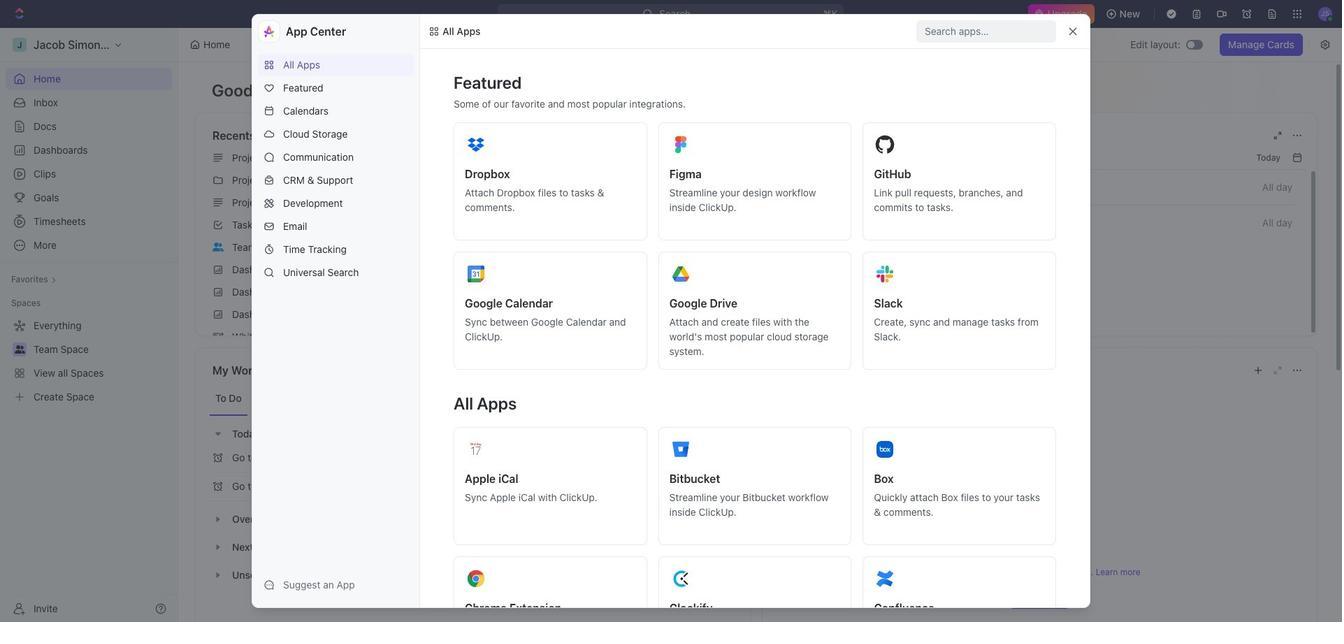 Task type: locate. For each thing, give the bounding box(es) containing it.
dialog
[[252, 14, 1091, 622]]

tab list
[[210, 382, 736, 416]]

user group image
[[213, 243, 224, 251]]

tree inside sidebar navigation
[[6, 315, 172, 408]]

tree
[[6, 315, 172, 408]]



Task type: vqa. For each thing, say whether or not it's contained in the screenshot.
List
no



Task type: describe. For each thing, give the bounding box(es) containing it.
akvyc image
[[429, 26, 440, 37]]

sidebar navigation
[[0, 28, 178, 622]]

Search apps… field
[[925, 23, 1051, 40]]



